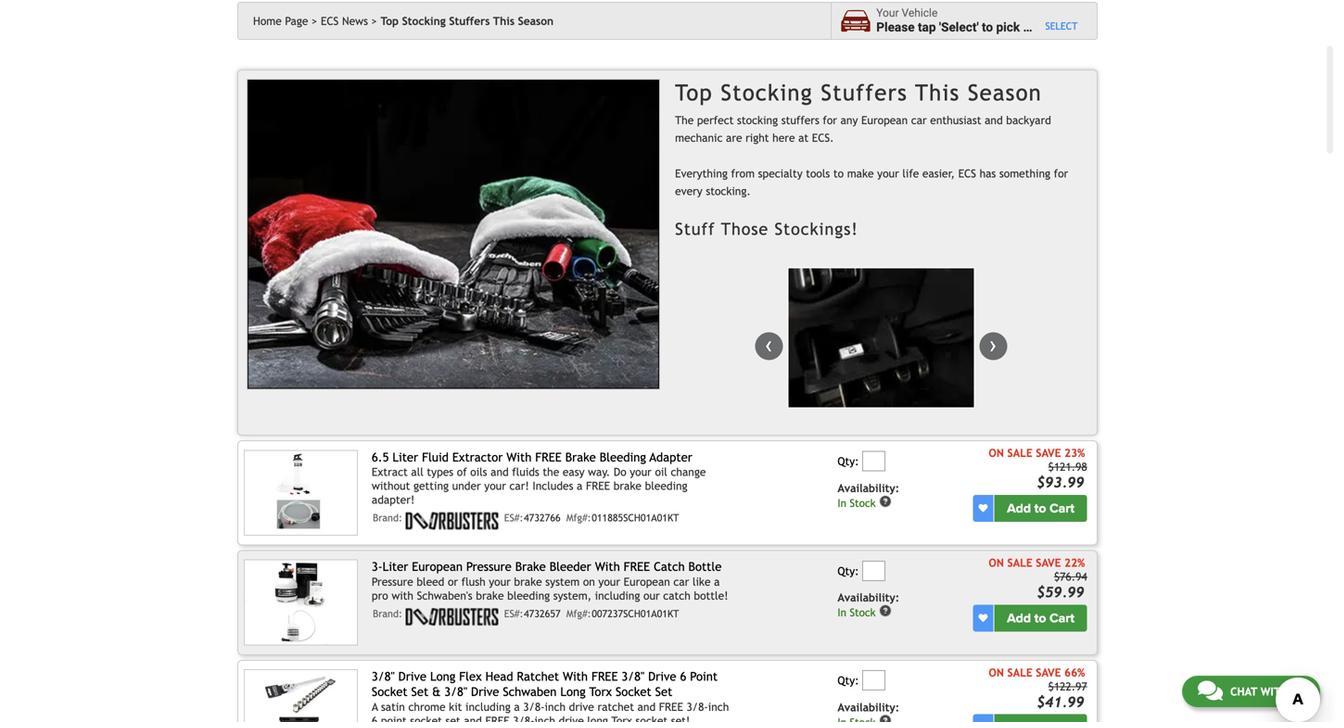 Task type: describe. For each thing, give the bounding box(es) containing it.
0 horizontal spatial 3/8"
[[372, 670, 395, 684]]

1 vertical spatial stuffers
[[821, 80, 908, 106]]

select
[[1046, 20, 1078, 32]]

a inside your vehicle please tap 'select' to pick a vehicle
[[1023, 20, 1030, 35]]

way.
[[588, 466, 610, 479]]

under
[[452, 480, 481, 493]]

to down $59.99 at the bottom right of the page
[[1035, 610, 1046, 626]]

perfect
[[697, 113, 734, 126]]

availability: for $93.99
[[838, 482, 900, 495]]

and inside the perfect stocking stuffers for any european car enthusiast and backyard mechanic are right here at ecs.
[[985, 113, 1003, 126]]

1 horizontal spatial 3/8"
[[444, 685, 468, 699]]

6.5 liter fluid extractor with free brake bleeding adapter link
[[372, 450, 693, 464]]

6.5
[[372, 450, 389, 464]]

with inside 6.5 liter fluid extractor with free brake bleeding adapter extract all types of oils and fluids the easy way. do your oil change without getting under your car! includes a free brake bleeding adapter!
[[507, 450, 532, 464]]

fluid
[[422, 450, 449, 464]]

cart for $93.99
[[1050, 501, 1075, 516]]

1 vertical spatial torx
[[612, 714, 632, 722]]

question sign image for $59.99
[[879, 605, 892, 618]]

doorbusters - corporate logo image for $93.99
[[406, 513, 499, 530]]

extractor
[[452, 450, 503, 464]]

0 horizontal spatial this
[[493, 14, 515, 27]]

inch down point
[[708, 700, 729, 713]]

$76.94
[[1054, 570, 1088, 583]]

european inside the perfect stocking stuffers for any european car enthusiast and backyard mechanic are right here at ecs.
[[862, 113, 908, 126]]

stocking.
[[706, 185, 751, 198]]

your
[[877, 7, 899, 20]]

3 availability: from the top
[[838, 701, 900, 714]]

make
[[847, 167, 874, 180]]

chat
[[1231, 685, 1258, 698]]

ecs news link
[[321, 14, 377, 27]]

pick
[[996, 20, 1020, 35]]

of
[[457, 466, 467, 479]]

$121.98
[[1048, 461, 1088, 474]]

save for $41.99
[[1036, 666, 1061, 679]]

stocking
[[737, 113, 778, 126]]

car inside 3-liter european pressure brake bleeder with free catch bottle pressure bleed or flush your brake system on your european car like a pro with schwaben's brake bleeding system, including our catch bottle!
[[674, 575, 689, 588]]

4732766
[[524, 513, 561, 524]]

0 horizontal spatial brake
[[476, 589, 504, 602]]

ecs.
[[812, 131, 834, 144]]

ecs news
[[321, 14, 368, 27]]

1 horizontal spatial season
[[968, 80, 1042, 106]]

bottle
[[689, 560, 722, 574]]

schwaben
[[503, 685, 557, 699]]

question sign image for $93.99
[[879, 495, 892, 508]]

1 vertical spatial drive
[[559, 714, 584, 722]]

ecs inside everything from specialty tools to make your life easier, ecs has something for every stocking.
[[959, 167, 976, 180]]

3/8" drive long flex head ratchet with free 3/8" drive 6 point socket set & 3/8" drive schwaben long torx socket set link
[[372, 670, 718, 699]]

on for $41.99
[[989, 666, 1004, 679]]

the
[[675, 113, 694, 126]]

1 vertical spatial 6
[[372, 714, 378, 722]]

2 socket from the left
[[636, 714, 668, 722]]

3/8" drive long flex head ratchet with free 3/8" drive 6 point socket set & 3/8" drive schwaben long torx socket set a satin chrome kit including a 3/8-inch drive ratchet and free 3/8-inch 6 point socket set and free 3/8-inch drive long torx socket set!
[[372, 670, 729, 722]]

brand: for $93.99
[[373, 513, 402, 524]]

brand: for $59.99
[[373, 608, 402, 620]]

on
[[583, 575, 595, 588]]

life
[[903, 167, 919, 180]]

for inside everything from specialty tools to make your life easier, ecs has something for every stocking.
[[1054, 167, 1069, 180]]

our
[[644, 589, 660, 602]]

0 vertical spatial season
[[518, 14, 554, 27]]

a inside 3/8" drive long flex head ratchet with free 3/8" drive 6 point socket set & 3/8" drive schwaben long torx socket set a satin chrome kit including a 3/8-inch drive ratchet and free 3/8-inch 6 point socket set and free 3/8-inch drive long torx socket set!
[[514, 700, 520, 713]]

add to wish list image
[[979, 504, 988, 513]]

enthusiast
[[930, 113, 982, 126]]

6.5 liter fluid extractor with free brake bleeding adapter extract all types of oils and fluids the easy way. do your oil change without getting under your car! includes a free brake bleeding adapter!
[[372, 450, 706, 506]]

add to cart button for $59.99
[[995, 605, 1088, 632]]

or
[[448, 575, 458, 588]]

0 vertical spatial torx
[[589, 685, 612, 699]]

for inside the perfect stocking stuffers for any european car enthusiast and backyard mechanic are right here at ecs.
[[823, 113, 837, 126]]

save for $93.99
[[1036, 447, 1061, 460]]

kit
[[449, 700, 462, 713]]

2 socket from the left
[[616, 685, 652, 699]]

add to cart for $59.99
[[1007, 610, 1075, 626]]

$59.99
[[1037, 584, 1085, 601]]

add for $93.99
[[1007, 501, 1031, 516]]

everything from specialty tools to make your life easier, ecs has something for every stocking.
[[675, 167, 1069, 198]]

stock for $93.99
[[850, 497, 876, 509]]

2 horizontal spatial 3/8"
[[622, 670, 645, 684]]

0 vertical spatial ecs
[[321, 14, 339, 27]]

getting
[[414, 480, 449, 493]]

brake inside 6.5 liter fluid extractor with free brake bleeding adapter extract all types of oils and fluids the easy way. do your oil change without getting under your car! includes a free brake bleeding adapter!
[[614, 480, 642, 493]]

comments image
[[1198, 680, 1223, 702]]

adapter!
[[372, 493, 415, 506]]

oils
[[470, 466, 487, 479]]

stockings!
[[775, 219, 859, 239]]

oil
[[655, 466, 668, 479]]

add to cart for $93.99
[[1007, 501, 1075, 516]]

1 vertical spatial european
[[412, 560, 463, 574]]

with right "pro"
[[392, 589, 414, 602]]

0 horizontal spatial pressure
[[372, 575, 413, 588]]

cart for $59.99
[[1050, 610, 1075, 626]]

66%
[[1065, 666, 1085, 679]]

flex
[[459, 670, 482, 684]]

&
[[432, 685, 441, 699]]

› link
[[980, 332, 1007, 360]]

0 vertical spatial top stocking stuffers this season
[[381, 14, 554, 27]]

home page
[[253, 14, 308, 27]]

1 horizontal spatial pressure
[[466, 560, 512, 574]]

availability: in stock for $93.99
[[838, 482, 900, 509]]

liter for $59.99
[[383, 560, 408, 574]]

sale for $59.99
[[1008, 557, 1033, 570]]

without
[[372, 480, 410, 493]]

1 horizontal spatial stocking
[[721, 80, 813, 106]]

long
[[587, 714, 608, 722]]

es#4732852 - 005981sch01a01kt - 3/8" drive long flex head ratchet with free 3/8" drive 6 point socket set & 3/8" drive schwaben long torx socket set - a satin chrome kit including a 3/8-inch drive ratchet and free 3/8-inch 6 point socket set and free 3/8-inch drive long torx socket set! - doorbusters - audi bmw volkswagen mercedes benz mini porsche image
[[244, 670, 358, 722]]

including inside 3/8" drive long flex head ratchet with free 3/8" drive 6 point socket set & 3/8" drive schwaben long torx socket set a satin chrome kit including a 3/8-inch drive ratchet and free 3/8-inch 6 point socket set and free 3/8-inch drive long torx socket set!
[[466, 700, 511, 713]]

‹ link
[[755, 332, 783, 360]]

bleeder
[[550, 560, 591, 574]]

question sign image
[[879, 715, 892, 722]]

es#: 4732766 mfg#: 011885sch01a01kt
[[504, 513, 679, 524]]

ratchet
[[517, 670, 559, 684]]

your right on
[[599, 575, 620, 588]]

0 horizontal spatial top
[[381, 14, 399, 27]]

1 horizontal spatial drive
[[471, 685, 499, 699]]

1 horizontal spatial 6
[[680, 670, 687, 684]]

your inside everything from specialty tools to make your life easier, ecs has something for every stocking.
[[877, 167, 899, 180]]

mfg#: for $93.99
[[567, 513, 591, 524]]

home
[[253, 14, 282, 27]]

a inside 6.5 liter fluid extractor with free brake bleeding adapter extract all types of oils and fluids the easy way. do your oil change without getting under your car! includes a free brake bleeding adapter!
[[577, 480, 583, 493]]

sale for $93.99
[[1008, 447, 1033, 460]]

all
[[411, 466, 424, 479]]

every
[[675, 185, 703, 198]]

catch
[[654, 560, 685, 574]]

specialty
[[758, 167, 803, 180]]

easy
[[563, 466, 585, 479]]

stuff those stockings!
[[675, 219, 859, 239]]

1 socket from the left
[[372, 685, 408, 699]]

includes
[[533, 480, 574, 493]]

with up on
[[595, 560, 620, 574]]

22%
[[1065, 557, 1085, 570]]

007237sch01a01kt
[[592, 608, 679, 620]]

add to wish list image
[[979, 614, 988, 623]]

adapter
[[650, 450, 693, 464]]

on for $59.99
[[989, 557, 1004, 570]]

do
[[614, 466, 627, 479]]

1 horizontal spatial brake
[[514, 575, 542, 588]]

vehicle
[[902, 7, 938, 20]]

like
[[693, 575, 711, 588]]

the
[[543, 466, 559, 479]]

stuffers
[[782, 113, 820, 126]]

1 horizontal spatial long
[[561, 685, 586, 699]]

0 horizontal spatial drive
[[398, 670, 427, 684]]

qty: for $41.99
[[838, 674, 859, 687]]

0 horizontal spatial stuffers
[[449, 14, 490, 27]]

change
[[671, 466, 706, 479]]

3-liter european pressure brake bleeder with free catch bottle pressure bleed or flush your brake system on your european car like a pro with schwaben's brake bleeding system, including our catch bottle!
[[372, 560, 728, 602]]

right
[[746, 131, 769, 144]]

bleeding
[[600, 450, 646, 464]]

2 horizontal spatial drive
[[648, 670, 677, 684]]



Task type: vqa. For each thing, say whether or not it's contained in the screenshot.
NEW associated with Exhaust
no



Task type: locate. For each thing, give the bounding box(es) containing it.
1 vertical spatial availability:
[[838, 591, 900, 604]]

0 vertical spatial brake
[[614, 480, 642, 493]]

bleeding
[[645, 480, 688, 493], [507, 589, 550, 602]]

us
[[1292, 685, 1305, 698]]

add for $59.99
[[1007, 610, 1031, 626]]

save inside the on sale save 66% $122.97 $41.99
[[1036, 666, 1061, 679]]

3/8" up ratchet
[[622, 670, 645, 684]]

2 add from the top
[[1007, 610, 1031, 626]]

european up bleed
[[412, 560, 463, 574]]

brand: down "pro"
[[373, 608, 402, 620]]

0 vertical spatial qty:
[[838, 455, 859, 468]]

2 in from the top
[[838, 607, 847, 619]]

stocking right news
[[402, 14, 446, 27]]

free up ratchet
[[592, 670, 618, 684]]

1 availability: from the top
[[838, 482, 900, 495]]

chrome
[[408, 700, 446, 713]]

free inside 3-liter european pressure brake bleeder with free catch bottle pressure bleed or flush your brake system on your european car like a pro with schwaben's brake bleeding system, including our catch bottle!
[[624, 560, 650, 574]]

in for $59.99
[[838, 607, 847, 619]]

qty:
[[838, 455, 859, 468], [838, 565, 859, 578], [838, 674, 859, 687]]

2 sale from the top
[[1008, 557, 1033, 570]]

2 cart from the top
[[1050, 610, 1075, 626]]

car up catch
[[674, 575, 689, 588]]

a down easy
[[577, 480, 583, 493]]

1 horizontal spatial set
[[655, 685, 673, 699]]

1 vertical spatial this
[[916, 80, 960, 106]]

add right add to wish list icon
[[1007, 501, 1031, 516]]

set
[[446, 714, 461, 722]]

0 vertical spatial add to cart
[[1007, 501, 1075, 516]]

1 horizontal spatial socket
[[616, 685, 652, 699]]

2 doorbusters - corporate logo image from the top
[[406, 608, 499, 626]]

at
[[799, 131, 809, 144]]

0 vertical spatial drive
[[569, 700, 594, 713]]

0 vertical spatial bleeding
[[645, 480, 688, 493]]

and left backyard
[[985, 113, 1003, 126]]

0 horizontal spatial set
[[411, 685, 429, 699]]

0 vertical spatial liter
[[393, 450, 418, 464]]

1 horizontal spatial stuffers
[[821, 80, 908, 106]]

$122.97
[[1048, 680, 1088, 693]]

european up our
[[624, 575, 670, 588]]

and right the set
[[464, 714, 482, 722]]

‹
[[765, 332, 773, 357]]

pressure up "pro"
[[372, 575, 413, 588]]

0 vertical spatial brake
[[565, 450, 596, 464]]

car
[[911, 113, 927, 126], [674, 575, 689, 588]]

a up bottle!
[[714, 575, 720, 588]]

add to cart down $93.99
[[1007, 501, 1075, 516]]

system
[[546, 575, 580, 588]]

a right pick
[[1023, 20, 1030, 35]]

has
[[980, 167, 996, 180]]

1 horizontal spatial including
[[595, 589, 640, 602]]

011885sch01a01kt
[[592, 513, 679, 524]]

add to cart down $59.99 at the bottom right of the page
[[1007, 610, 1075, 626]]

1 save from the top
[[1036, 447, 1061, 460]]

top right news
[[381, 14, 399, 27]]

3 qty: from the top
[[838, 674, 859, 687]]

backyard
[[1006, 113, 1051, 126]]

2 stock from the top
[[850, 607, 876, 619]]

2 save from the top
[[1036, 557, 1061, 570]]

any
[[841, 113, 858, 126]]

torx
[[589, 685, 612, 699], [612, 714, 632, 722]]

0 horizontal spatial brake
[[515, 560, 546, 574]]

0 vertical spatial stocking
[[402, 14, 446, 27]]

socket left set!
[[636, 714, 668, 722]]

1 horizontal spatial bleeding
[[645, 480, 688, 493]]

stuffers
[[449, 14, 490, 27], [821, 80, 908, 106]]

on inside the on sale save 66% $122.97 $41.99
[[989, 666, 1004, 679]]

1 vertical spatial on
[[989, 557, 1004, 570]]

doorbusters - corporate logo image down schwaben's
[[406, 608, 499, 626]]

sale left 23%
[[1008, 447, 1033, 460]]

those
[[721, 219, 769, 239]]

on
[[989, 447, 1004, 460], [989, 557, 1004, 570], [989, 666, 1004, 679]]

2 on from the top
[[989, 557, 1004, 570]]

and right oils
[[491, 466, 509, 479]]

1 vertical spatial season
[[968, 80, 1042, 106]]

brand: down adapter!
[[373, 513, 402, 524]]

on inside on sale save 22% $76.94 $59.99
[[989, 557, 1004, 570]]

tap
[[918, 20, 936, 35]]

stock for $59.99
[[850, 607, 876, 619]]

0 vertical spatial stuffers
[[449, 14, 490, 27]]

sale inside the on sale save 66% $122.97 $41.99
[[1008, 666, 1033, 679]]

0 horizontal spatial european
[[412, 560, 463, 574]]

chat with us
[[1231, 685, 1305, 698]]

car inside the perfect stocking stuffers for any european car enthusiast and backyard mechanic are right here at ecs.
[[911, 113, 927, 126]]

2 es#: from the top
[[504, 608, 523, 620]]

1 vertical spatial brake
[[514, 575, 542, 588]]

your
[[877, 167, 899, 180], [630, 466, 652, 479], [484, 480, 506, 493], [489, 575, 511, 588], [599, 575, 620, 588]]

0 horizontal spatial stocking
[[402, 14, 446, 27]]

save inside on sale save 22% $76.94 $59.99
[[1036, 557, 1061, 570]]

2 qty: from the top
[[838, 565, 859, 578]]

1 vertical spatial stocking
[[721, 80, 813, 106]]

your down oils
[[484, 480, 506, 493]]

free up the
[[535, 450, 562, 464]]

0 vertical spatial this
[[493, 14, 515, 27]]

for right something
[[1054, 167, 1069, 180]]

drive left long
[[559, 714, 584, 722]]

1 vertical spatial top stocking stuffers this season
[[675, 80, 1042, 106]]

0 horizontal spatial including
[[466, 700, 511, 713]]

sale left 22%
[[1008, 557, 1033, 570]]

car left enthusiast
[[911, 113, 927, 126]]

types
[[427, 466, 454, 479]]

select link
[[1046, 20, 1078, 33]]

0 vertical spatial european
[[862, 113, 908, 126]]

including
[[595, 589, 640, 602], [466, 700, 511, 713]]

a inside 3-liter european pressure brake bleeder with free catch bottle pressure bleed or flush your brake system on your european car like a pro with schwaben's brake bleeding system, including our catch bottle!
[[714, 575, 720, 588]]

2 availability: from the top
[[838, 591, 900, 604]]

1 doorbusters - corporate logo image from the top
[[406, 513, 499, 530]]

0 vertical spatial sale
[[1008, 447, 1033, 460]]

question sign image
[[879, 495, 892, 508], [879, 605, 892, 618]]

mfg#: right the 4732766
[[567, 513, 591, 524]]

news
[[342, 14, 368, 27]]

bleeding inside 3-liter european pressure brake bleeder with free catch bottle pressure bleed or flush your brake system on your european car like a pro with schwaben's brake bleeding system, including our catch bottle!
[[507, 589, 550, 602]]

on sale save 23% $121.98 $93.99
[[989, 447, 1088, 491]]

1 vertical spatial cart
[[1050, 610, 1075, 626]]

1 add to cart from the top
[[1007, 501, 1075, 516]]

1 vertical spatial es#:
[[504, 608, 523, 620]]

es#4732766 - 011885sch01a01kt - 6.5 liter fluid extractor with free brake bleeding adapter - extract all types of oils and fluids the easy way. do your oil change without getting under your car! includes a free brake bleeding adapter! - doorbusters - audi bmw volkswagen mercedes benz mini porsche image
[[244, 450, 358, 536]]

to right tools
[[834, 167, 844, 180]]

add to cart button for $93.99
[[995, 495, 1088, 522]]

1 stock from the top
[[850, 497, 876, 509]]

bleeding down the oil
[[645, 480, 688, 493]]

3-
[[372, 560, 383, 574]]

cart down $93.99
[[1050, 501, 1075, 516]]

add to cart button down $59.99 at the bottom right of the page
[[995, 605, 1088, 632]]

1 mfg#: from the top
[[567, 513, 591, 524]]

including inside 3-liter european pressure brake bleeder with free catch bottle pressure bleed or flush your brake system on your european car like a pro with schwaben's brake bleeding system, including our catch bottle!
[[595, 589, 640, 602]]

with left us
[[1261, 685, 1288, 698]]

car!
[[510, 480, 529, 493]]

0 horizontal spatial long
[[430, 670, 456, 684]]

1 availability: in stock from the top
[[838, 482, 900, 509]]

add
[[1007, 501, 1031, 516], [1007, 610, 1031, 626]]

1 horizontal spatial top stocking stuffers this season
[[675, 80, 1042, 106]]

2 vertical spatial qty:
[[838, 674, 859, 687]]

brake up easy
[[565, 450, 596, 464]]

availability: in stock
[[838, 482, 900, 509], [838, 591, 900, 619]]

0 vertical spatial long
[[430, 670, 456, 684]]

0 vertical spatial es#:
[[504, 513, 523, 524]]

0 vertical spatial doorbusters - corporate logo image
[[406, 513, 499, 530]]

2 set from the left
[[655, 685, 673, 699]]

0 vertical spatial mfg#:
[[567, 513, 591, 524]]

1 horizontal spatial socket
[[636, 714, 668, 722]]

2 horizontal spatial brake
[[614, 480, 642, 493]]

ecs
[[321, 14, 339, 27], [959, 167, 976, 180]]

a down schwaben
[[514, 700, 520, 713]]

es#: left the 4732657
[[504, 608, 523, 620]]

and inside 6.5 liter fluid extractor with free brake bleeding adapter extract all types of oils and fluids the easy way. do your oil change without getting under your car! includes a free brake bleeding adapter!
[[491, 466, 509, 479]]

chat with us link
[[1182, 676, 1321, 708]]

socket up satin
[[372, 685, 408, 699]]

long right schwaben
[[561, 685, 586, 699]]

qty: for $93.99
[[838, 455, 859, 468]]

from
[[731, 167, 755, 180]]

mfg#: for $59.99
[[567, 608, 591, 620]]

flush
[[462, 575, 486, 588]]

the perfect stocking stuffers for any european car enthusiast and backyard mechanic are right here at ecs.
[[675, 113, 1051, 144]]

6 left point
[[680, 670, 687, 684]]

free down "head"
[[485, 714, 510, 722]]

1 socket from the left
[[410, 714, 442, 722]]

catch
[[663, 589, 691, 602]]

sale inside on sale save 23% $121.98 $93.99
[[1008, 447, 1033, 460]]

brake inside 3-liter european pressure brake bleeder with free catch bottle pressure bleed or flush your brake system on your european car like a pro with schwaben's brake bleeding system, including our catch bottle!
[[515, 560, 546, 574]]

add to cart button
[[995, 495, 1088, 522], [995, 605, 1088, 632]]

2 vertical spatial brake
[[476, 589, 504, 602]]

with inside 3/8" drive long flex head ratchet with free 3/8" drive 6 point socket set & 3/8" drive schwaben long torx socket set a satin chrome kit including a 3/8-inch drive ratchet and free 3/8-inch 6 point socket set and free 3/8-inch drive long torx socket set!
[[563, 670, 588, 684]]

0 vertical spatial availability:
[[838, 482, 900, 495]]

1 qty: from the top
[[838, 455, 859, 468]]

drive left point
[[648, 670, 677, 684]]

sale inside on sale save 22% $76.94 $59.99
[[1008, 557, 1033, 570]]

1 add from the top
[[1007, 501, 1031, 516]]

free up set!
[[659, 700, 683, 713]]

tools
[[806, 167, 830, 180]]

0 vertical spatial brand:
[[373, 513, 402, 524]]

liter up "pro"
[[383, 560, 408, 574]]

something
[[1000, 167, 1051, 180]]

1 vertical spatial availability: in stock
[[838, 591, 900, 619]]

0 vertical spatial availability: in stock
[[838, 482, 900, 509]]

for up ecs.
[[823, 113, 837, 126]]

pressure up flush
[[466, 560, 512, 574]]

1 vertical spatial long
[[561, 685, 586, 699]]

1 question sign image from the top
[[879, 495, 892, 508]]

2 add to cart button from the top
[[995, 605, 1088, 632]]

0 horizontal spatial top stocking stuffers this season
[[381, 14, 554, 27]]

0 horizontal spatial bleeding
[[507, 589, 550, 602]]

0 vertical spatial question sign image
[[879, 495, 892, 508]]

torx up ratchet
[[589, 685, 612, 699]]

stock
[[850, 497, 876, 509], [850, 607, 876, 619]]

your right flush
[[489, 575, 511, 588]]

2 vertical spatial availability:
[[838, 701, 900, 714]]

1 horizontal spatial european
[[624, 575, 670, 588]]

save inside on sale save 23% $121.98 $93.99
[[1036, 447, 1061, 460]]

your left life in the right top of the page
[[877, 167, 899, 180]]

0 horizontal spatial car
[[674, 575, 689, 588]]

and right ratchet
[[638, 700, 656, 713]]

availability: for $59.99
[[838, 591, 900, 604]]

to left pick
[[982, 20, 993, 35]]

set up the chrome
[[411, 685, 429, 699]]

brake down the '3-liter european pressure brake bleeder with free catch bottle' link at bottom
[[514, 575, 542, 588]]

set up set!
[[655, 685, 673, 699]]

1 horizontal spatial top
[[675, 80, 713, 106]]

add right add to wish list image
[[1007, 610, 1031, 626]]

socket up ratchet
[[616, 685, 652, 699]]

a
[[372, 700, 378, 713]]

free down the way.
[[586, 480, 610, 493]]

2 vertical spatial on
[[989, 666, 1004, 679]]

0 horizontal spatial season
[[518, 14, 554, 27]]

brake
[[614, 480, 642, 493], [514, 575, 542, 588], [476, 589, 504, 602]]

1 vertical spatial add to cart
[[1007, 610, 1075, 626]]

drive up the chrome
[[398, 670, 427, 684]]

long up &
[[430, 670, 456, 684]]

liter up all
[[393, 450, 418, 464]]

fluids
[[512, 466, 540, 479]]

your left the oil
[[630, 466, 652, 479]]

1 horizontal spatial brake
[[565, 450, 596, 464]]

inch down schwaben
[[535, 714, 555, 722]]

2 availability: in stock from the top
[[838, 591, 900, 619]]

including down "head"
[[466, 700, 511, 713]]

extract
[[372, 466, 408, 479]]

2 brand: from the top
[[373, 608, 402, 620]]

0 vertical spatial add to cart button
[[995, 495, 1088, 522]]

0 vertical spatial on
[[989, 447, 1004, 460]]

1 in from the top
[[838, 497, 847, 509]]

cart down $59.99 at the bottom right of the page
[[1050, 610, 1075, 626]]

6 down a on the bottom left of the page
[[372, 714, 378, 722]]

brake inside 6.5 liter fluid extractor with free brake bleeding adapter extract all types of oils and fluids the easy way. do your oil change without getting under your car! includes a free brake bleeding adapter!
[[565, 450, 596, 464]]

0 horizontal spatial 6
[[372, 714, 378, 722]]

stuff
[[675, 219, 716, 239]]

es#: left the 4732766
[[504, 513, 523, 524]]

0 vertical spatial add
[[1007, 501, 1031, 516]]

are
[[726, 131, 742, 144]]

system,
[[553, 589, 592, 602]]

liter inside 6.5 liter fluid extractor with free brake bleeding adapter extract all types of oils and fluids the easy way. do your oil change without getting under your car! includes a free brake bleeding adapter!
[[393, 450, 418, 464]]

3 save from the top
[[1036, 666, 1061, 679]]

a
[[1023, 20, 1030, 35], [577, 480, 583, 493], [714, 575, 720, 588], [514, 700, 520, 713]]

23%
[[1065, 447, 1085, 460]]

stocking up stocking
[[721, 80, 813, 106]]

'select'
[[939, 20, 979, 35]]

mfg#: down system,
[[567, 608, 591, 620]]

0 horizontal spatial socket
[[410, 714, 442, 722]]

schwaben's
[[417, 589, 473, 602]]

european right 'any'
[[862, 113, 908, 126]]

1 horizontal spatial this
[[916, 80, 960, 106]]

1 vertical spatial stock
[[850, 607, 876, 619]]

es#: 4732657 mfg#: 007237sch01a01kt
[[504, 608, 679, 620]]

1 vertical spatial add
[[1007, 610, 1031, 626]]

$93.99
[[1037, 475, 1085, 491]]

doorbusters - corporate logo image down the under
[[406, 513, 499, 530]]

doorbusters - corporate logo image
[[406, 513, 499, 530], [406, 608, 499, 626]]

1 add to cart button from the top
[[995, 495, 1088, 522]]

add to cart button down $93.99
[[995, 495, 1088, 522]]

point
[[690, 670, 718, 684]]

1 set from the left
[[411, 685, 429, 699]]

3/8" up a on the bottom left of the page
[[372, 670, 395, 684]]

6
[[680, 670, 687, 684], [372, 714, 378, 722]]

home page link
[[253, 14, 317, 27]]

to down $93.99
[[1035, 501, 1046, 516]]

1 brand: from the top
[[373, 513, 402, 524]]

1 cart from the top
[[1050, 501, 1075, 516]]

on sale save 66% $122.97 $41.99
[[989, 666, 1088, 711]]

1 vertical spatial doorbusters - corporate logo image
[[406, 608, 499, 626]]

long
[[430, 670, 456, 684], [561, 685, 586, 699]]

2 horizontal spatial european
[[862, 113, 908, 126]]

set
[[411, 685, 429, 699], [655, 685, 673, 699]]

torx down ratchet
[[612, 714, 632, 722]]

save for $59.99
[[1036, 557, 1061, 570]]

add to cart
[[1007, 501, 1075, 516], [1007, 610, 1075, 626]]

pro
[[372, 589, 388, 602]]

3 sale from the top
[[1008, 666, 1033, 679]]

es#4732657 - 007237sch01a01kt - 3-liter european pressure brake bleeder with free catch bottle - pressure bleed or flush your brake system on your european car like a pro with schwaben's brake bleeding system, including our catch bottle! - doorbusters - audi bmw volkswagen mercedes benz mini porsche image
[[244, 560, 358, 646]]

sale
[[1008, 447, 1033, 460], [1008, 557, 1033, 570], [1008, 666, 1033, 679]]

top stocking stuffers this season
[[381, 14, 554, 27], [675, 80, 1042, 106]]

3 on from the top
[[989, 666, 1004, 679]]

0 vertical spatial stock
[[850, 497, 876, 509]]

drive up long
[[569, 700, 594, 713]]

1 horizontal spatial ecs
[[959, 167, 976, 180]]

to inside everything from specialty tools to make your life easier, ecs has something for every stocking.
[[834, 167, 844, 180]]

1 vertical spatial bleeding
[[507, 589, 550, 602]]

with right ratchet
[[563, 670, 588, 684]]

ratchet
[[598, 700, 634, 713]]

point
[[381, 714, 407, 722]]

inch down 3/8" drive long flex head ratchet with free 3/8" drive 6 point socket set & 3/8" drive schwaben long torx socket set link
[[545, 700, 566, 713]]

availability:
[[838, 482, 900, 495], [838, 591, 900, 604], [838, 701, 900, 714]]

save up $121.98
[[1036, 447, 1061, 460]]

on sale save 22% $76.94 $59.99
[[989, 557, 1088, 601]]

0 vertical spatial 6
[[680, 670, 687, 684]]

drive down "head"
[[471, 685, 499, 699]]

0 vertical spatial for
[[823, 113, 837, 126]]

bleeding up the 4732657
[[507, 589, 550, 602]]

sale left 66%
[[1008, 666, 1033, 679]]

2 question sign image from the top
[[879, 605, 892, 618]]

in for $93.99
[[838, 497, 847, 509]]

ecs left news
[[321, 14, 339, 27]]

2 vertical spatial european
[[624, 575, 670, 588]]

1 vertical spatial question sign image
[[879, 605, 892, 618]]

including up "007237sch01a01kt"
[[595, 589, 640, 602]]

here
[[773, 131, 795, 144]]

3-liter european pressure brake bleeder with free catch bottle link
[[372, 560, 722, 574]]

socket down the chrome
[[410, 714, 442, 722]]

1 vertical spatial ecs
[[959, 167, 976, 180]]

0 horizontal spatial for
[[823, 113, 837, 126]]

socket
[[410, 714, 442, 722], [636, 714, 668, 722]]

None text field
[[863, 451, 886, 471], [863, 561, 886, 581], [863, 671, 886, 691], [863, 451, 886, 471], [863, 561, 886, 581], [863, 671, 886, 691]]

save up $76.94
[[1036, 557, 1061, 570]]

availability: in stock for $59.99
[[838, 591, 900, 619]]

please
[[877, 20, 915, 35]]

2 add to cart from the top
[[1007, 610, 1075, 626]]

qty: for $59.99
[[838, 565, 859, 578]]

easier,
[[923, 167, 955, 180]]

es#: for $59.99
[[504, 608, 523, 620]]

1 vertical spatial qty:
[[838, 565, 859, 578]]

3/8" up 'kit'
[[444, 685, 468, 699]]

free up our
[[624, 560, 650, 574]]

1 sale from the top
[[1008, 447, 1033, 460]]

liter inside 3-liter european pressure brake bleeder with free catch bottle pressure bleed or flush your brake system on your european car like a pro with schwaben's brake bleeding system, including our catch bottle!
[[383, 560, 408, 574]]

es#: for $93.99
[[504, 513, 523, 524]]

1 vertical spatial sale
[[1008, 557, 1033, 570]]

ecs left has at top right
[[959, 167, 976, 180]]

0 vertical spatial save
[[1036, 447, 1061, 460]]

1 on from the top
[[989, 447, 1004, 460]]

to inside your vehicle please tap 'select' to pick a vehicle
[[982, 20, 993, 35]]

›
[[990, 332, 997, 357]]

sale for $41.99
[[1008, 666, 1033, 679]]

on inside on sale save 23% $121.98 $93.99
[[989, 447, 1004, 460]]

$41.99
[[1037, 694, 1085, 711]]

brand:
[[373, 513, 402, 524], [373, 608, 402, 620]]

brake up system at the left of page
[[515, 560, 546, 574]]

1 es#: from the top
[[504, 513, 523, 524]]

bleeding inside 6.5 liter fluid extractor with free brake bleeding adapter extract all types of oils and fluids the easy way. do your oil change without getting under your car! includes a free brake bleeding adapter!
[[645, 480, 688, 493]]

1 horizontal spatial car
[[911, 113, 927, 126]]

2 mfg#: from the top
[[567, 608, 591, 620]]

on for $93.99
[[989, 447, 1004, 460]]

1 vertical spatial add to cart button
[[995, 605, 1088, 632]]

and
[[985, 113, 1003, 126], [491, 466, 509, 479], [638, 700, 656, 713], [464, 714, 482, 722]]

1 vertical spatial brand:
[[373, 608, 402, 620]]

brake down do at the left of page
[[614, 480, 642, 493]]

0 vertical spatial top
[[381, 14, 399, 27]]

set!
[[671, 714, 690, 722]]

2 vertical spatial save
[[1036, 666, 1061, 679]]

save up $122.97 on the right of page
[[1036, 666, 1061, 679]]

brake down flush
[[476, 589, 504, 602]]

doorbusters - corporate logo image for $59.99
[[406, 608, 499, 626]]

top up the
[[675, 80, 713, 106]]

1 horizontal spatial for
[[1054, 167, 1069, 180]]

0 horizontal spatial socket
[[372, 685, 408, 699]]

liter for $93.99
[[393, 450, 418, 464]]

with up fluids at the bottom left
[[507, 450, 532, 464]]

mechanic
[[675, 131, 723, 144]]



